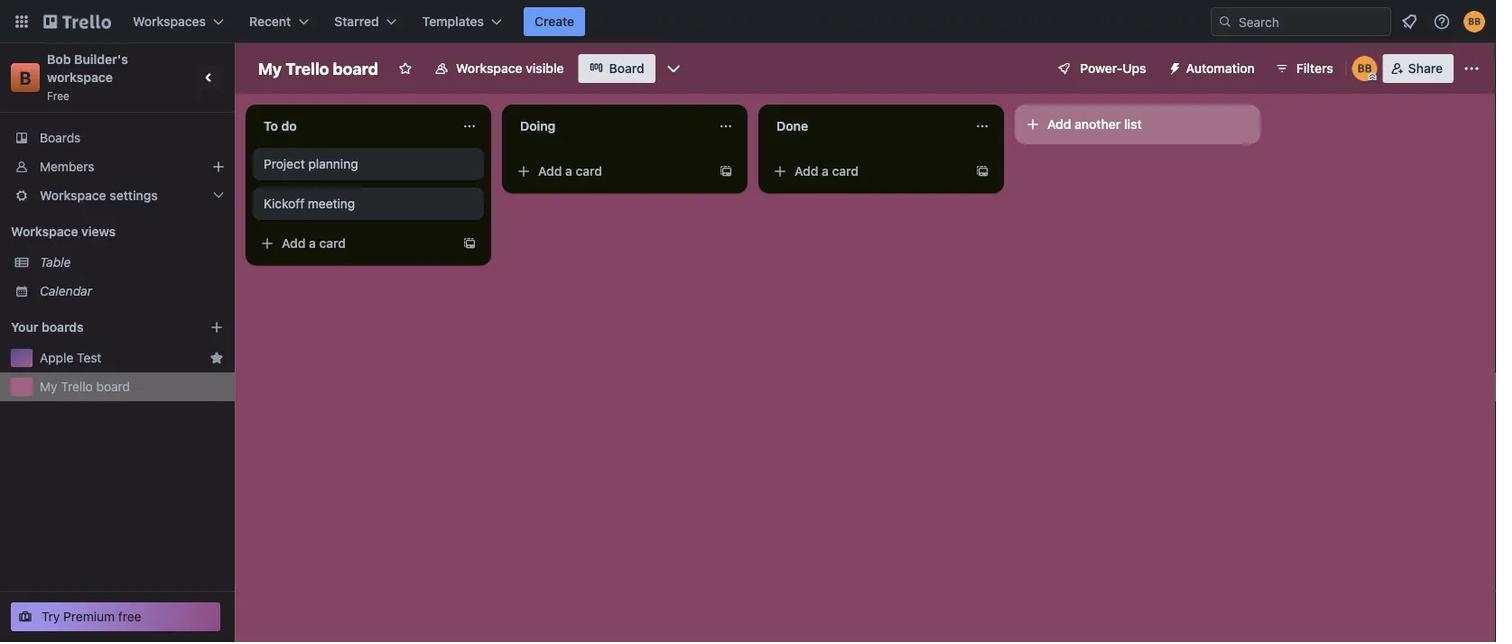 Task type: vqa. For each thing, say whether or not it's contained in the screenshot.
Try
yes



Task type: describe. For each thing, give the bounding box(es) containing it.
project
[[264, 157, 305, 172]]

apple test
[[40, 351, 101, 366]]

my trello board inside text field
[[258, 59, 378, 78]]

add another list
[[1047, 117, 1142, 132]]

b
[[19, 67, 31, 88]]

filters
[[1296, 61, 1333, 76]]

workspace for workspace visible
[[456, 61, 522, 76]]

add a card for to do
[[282, 236, 346, 251]]

ups
[[1123, 61, 1146, 76]]

sm image
[[1161, 54, 1186, 79]]

test
[[77, 351, 101, 366]]

boards
[[40, 130, 81, 145]]

to
[[264, 119, 278, 134]]

starred button
[[323, 7, 408, 36]]

power-
[[1080, 61, 1123, 76]]

try premium free
[[42, 610, 141, 625]]

board inside my trello board text field
[[333, 59, 378, 78]]

try premium free button
[[11, 603, 220, 632]]

open information menu image
[[1433, 13, 1451, 31]]

do
[[281, 119, 297, 134]]

another
[[1074, 117, 1121, 132]]

Board name text field
[[249, 54, 387, 83]]

add for to do
[[282, 236, 306, 251]]

0 vertical spatial bob builder (bobbuilder40) image
[[1464, 11, 1485, 33]]

power-ups button
[[1044, 54, 1157, 83]]

boards link
[[0, 124, 235, 153]]

board
[[609, 61, 644, 76]]

visible
[[526, 61, 564, 76]]

kickoff
[[264, 196, 304, 211]]

workspace for workspace settings
[[40, 188, 106, 203]]

automation
[[1186, 61, 1255, 76]]

board link
[[578, 54, 655, 83]]

add another list button
[[1015, 105, 1260, 144]]

b link
[[11, 63, 40, 92]]

this member is an admin of this board. image
[[1368, 73, 1377, 81]]

bob
[[47, 52, 71, 67]]

workspace navigation collapse icon image
[[197, 65, 222, 90]]

workspace visible
[[456, 61, 564, 76]]

back to home image
[[43, 7, 111, 36]]

automation button
[[1161, 54, 1266, 83]]

done
[[776, 119, 808, 134]]

bob builder's workspace free
[[47, 52, 131, 102]]

my trello board link
[[40, 378, 224, 396]]

kickoff meeting link
[[264, 195, 473, 213]]

board inside 'my trello board' link
[[96, 380, 130, 395]]

add board image
[[209, 321, 224, 335]]

planning
[[308, 157, 358, 172]]

create from template… image for doing
[[719, 164, 733, 179]]

calendar link
[[40, 283, 224, 301]]

your
[[11, 320, 38, 335]]

workspaces
[[133, 14, 206, 29]]

Done text field
[[766, 112, 964, 141]]

filters button
[[1269, 54, 1339, 83]]

card for to do
[[319, 236, 346, 251]]

workspace visible button
[[423, 54, 575, 83]]

free
[[118, 610, 141, 625]]

starred
[[334, 14, 379, 29]]

Search field
[[1232, 8, 1390, 35]]

recent button
[[238, 7, 320, 36]]

meeting
[[308, 196, 355, 211]]

primary element
[[0, 0, 1496, 43]]

0 notifications image
[[1399, 11, 1420, 33]]

your boards with 2 items element
[[11, 317, 182, 339]]

share
[[1408, 61, 1443, 76]]

customize views image
[[664, 60, 682, 78]]

Doing text field
[[509, 112, 708, 141]]

workspace settings button
[[0, 181, 235, 210]]

create from template… image for to do
[[462, 237, 477, 251]]

templates button
[[411, 7, 513, 36]]

views
[[81, 224, 116, 239]]

bob builder's workspace link
[[47, 52, 131, 85]]

workspace settings
[[40, 188, 158, 203]]

create button
[[524, 7, 585, 36]]

starred icon image
[[209, 351, 224, 366]]

0 horizontal spatial bob builder (bobbuilder40) image
[[1352, 56, 1377, 81]]

kickoff meeting
[[264, 196, 355, 211]]



Task type: locate. For each thing, give the bounding box(es) containing it.
0 horizontal spatial trello
[[61, 380, 93, 395]]

0 horizontal spatial a
[[309, 236, 316, 251]]

workspace views
[[11, 224, 116, 239]]

members link
[[0, 153, 235, 181]]

add a card for doing
[[538, 164, 602, 179]]

add
[[1047, 117, 1071, 132], [538, 164, 562, 179], [795, 164, 818, 179], [282, 236, 306, 251]]

2 horizontal spatial card
[[832, 164, 859, 179]]

project planning
[[264, 157, 358, 172]]

add inside add another list button
[[1047, 117, 1071, 132]]

apple
[[40, 351, 73, 366]]

1 horizontal spatial bob builder (bobbuilder40) image
[[1464, 11, 1485, 33]]

0 horizontal spatial board
[[96, 380, 130, 395]]

power-ups
[[1080, 61, 1146, 76]]

1 horizontal spatial create from template… image
[[719, 164, 733, 179]]

my
[[258, 59, 282, 78], [40, 380, 57, 395]]

my down recent
[[258, 59, 282, 78]]

your boards
[[11, 320, 84, 335]]

workspace inside button
[[456, 61, 522, 76]]

doing
[[520, 119, 556, 134]]

a down done text field
[[822, 164, 829, 179]]

builder's
[[74, 52, 128, 67]]

To do text field
[[253, 112, 451, 141]]

add a card button for to do
[[253, 229, 455, 258]]

list
[[1124, 117, 1142, 132]]

workspace for workspace views
[[11, 224, 78, 239]]

my down apple
[[40, 380, 57, 395]]

bob builder (bobbuilder40) image
[[1464, 11, 1485, 33], [1352, 56, 1377, 81]]

0 horizontal spatial card
[[319, 236, 346, 251]]

0 horizontal spatial add a card button
[[253, 229, 455, 258]]

1 horizontal spatial my trello board
[[258, 59, 378, 78]]

card down doing text field
[[576, 164, 602, 179]]

board down starred in the left of the page
[[333, 59, 378, 78]]

workspace down templates dropdown button
[[456, 61, 522, 76]]

my inside text field
[[258, 59, 282, 78]]

add a card down kickoff meeting
[[282, 236, 346, 251]]

free
[[47, 89, 69, 102]]

workspace
[[47, 70, 113, 85]]

add a card for done
[[795, 164, 859, 179]]

add a card
[[538, 164, 602, 179], [795, 164, 859, 179], [282, 236, 346, 251]]

add for done
[[795, 164, 818, 179]]

0 horizontal spatial my trello board
[[40, 380, 130, 395]]

2 horizontal spatial create from template… image
[[975, 164, 990, 179]]

add a card down done
[[795, 164, 859, 179]]

1 vertical spatial workspace
[[40, 188, 106, 203]]

0 vertical spatial my
[[258, 59, 282, 78]]

workspaces button
[[122, 7, 235, 36]]

1 horizontal spatial card
[[576, 164, 602, 179]]

to do
[[264, 119, 297, 134]]

a for doing
[[565, 164, 572, 179]]

add down the kickoff
[[282, 236, 306, 251]]

templates
[[422, 14, 484, 29]]

trello inside text field
[[286, 59, 329, 78]]

create from template… image
[[719, 164, 733, 179], [975, 164, 990, 179], [462, 237, 477, 251]]

show menu image
[[1463, 60, 1481, 78]]

0 vertical spatial workspace
[[456, 61, 522, 76]]

1 vertical spatial board
[[96, 380, 130, 395]]

2 horizontal spatial add a card button
[[766, 157, 968, 186]]

card down done text field
[[832, 164, 859, 179]]

card down meeting
[[319, 236, 346, 251]]

1 vertical spatial my trello board
[[40, 380, 130, 395]]

create from template… image for done
[[975, 164, 990, 179]]

trello
[[286, 59, 329, 78], [61, 380, 93, 395]]

my trello board down starred in the left of the page
[[258, 59, 378, 78]]

calendar
[[40, 284, 92, 299]]

add a card button for doing
[[509, 157, 711, 186]]

0 vertical spatial trello
[[286, 59, 329, 78]]

boards
[[42, 320, 84, 335]]

trello down recent popup button
[[286, 59, 329, 78]]

0 horizontal spatial my
[[40, 380, 57, 395]]

1 horizontal spatial trello
[[286, 59, 329, 78]]

my trello board
[[258, 59, 378, 78], [40, 380, 130, 395]]

2 vertical spatial workspace
[[11, 224, 78, 239]]

1 vertical spatial my
[[40, 380, 57, 395]]

add down doing
[[538, 164, 562, 179]]

project planning link
[[264, 155, 473, 173]]

workspace down members
[[40, 188, 106, 203]]

share button
[[1383, 54, 1454, 83]]

apple test link
[[40, 349, 202, 367]]

try
[[42, 610, 60, 625]]

0 horizontal spatial add a card
[[282, 236, 346, 251]]

card for done
[[832, 164, 859, 179]]

a down doing text field
[[565, 164, 572, 179]]

board
[[333, 59, 378, 78], [96, 380, 130, 395]]

2 horizontal spatial a
[[822, 164, 829, 179]]

a
[[565, 164, 572, 179], [822, 164, 829, 179], [309, 236, 316, 251]]

a for to do
[[309, 236, 316, 251]]

1 horizontal spatial my
[[258, 59, 282, 78]]

add a card button down doing text field
[[509, 157, 711, 186]]

a for done
[[822, 164, 829, 179]]

1 vertical spatial trello
[[61, 380, 93, 395]]

members
[[40, 159, 94, 174]]

add a card button down kickoff meeting link at the top
[[253, 229, 455, 258]]

workspace up the table
[[11, 224, 78, 239]]

add a card button for done
[[766, 157, 968, 186]]

2 horizontal spatial add a card
[[795, 164, 859, 179]]

1 horizontal spatial add a card button
[[509, 157, 711, 186]]

workspace
[[456, 61, 522, 76], [40, 188, 106, 203], [11, 224, 78, 239]]

add a card button down done text field
[[766, 157, 968, 186]]

1 horizontal spatial add a card
[[538, 164, 602, 179]]

premium
[[63, 610, 115, 625]]

add down done
[[795, 164, 818, 179]]

search image
[[1218, 14, 1232, 29]]

0 horizontal spatial create from template… image
[[462, 237, 477, 251]]

trello down apple test
[[61, 380, 93, 395]]

add a card button
[[509, 157, 711, 186], [766, 157, 968, 186], [253, 229, 455, 258]]

card for doing
[[576, 164, 602, 179]]

add a card down doing
[[538, 164, 602, 179]]

bob builder (bobbuilder40) image right 'filters'
[[1352, 56, 1377, 81]]

card
[[576, 164, 602, 179], [832, 164, 859, 179], [319, 236, 346, 251]]

create
[[535, 14, 574, 29]]

bob builder (bobbuilder40) image right the open information menu icon
[[1464, 11, 1485, 33]]

table link
[[40, 254, 224, 272]]

1 horizontal spatial board
[[333, 59, 378, 78]]

workspace inside popup button
[[40, 188, 106, 203]]

add for doing
[[538, 164, 562, 179]]

0 vertical spatial board
[[333, 59, 378, 78]]

a down kickoff meeting
[[309, 236, 316, 251]]

star or unstar board image
[[398, 61, 413, 76]]

table
[[40, 255, 71, 270]]

recent
[[249, 14, 291, 29]]

board down apple test link
[[96, 380, 130, 395]]

1 horizontal spatial a
[[565, 164, 572, 179]]

1 vertical spatial bob builder (bobbuilder40) image
[[1352, 56, 1377, 81]]

settings
[[110, 188, 158, 203]]

add left another at the top right of page
[[1047, 117, 1071, 132]]

my trello board down test
[[40, 380, 130, 395]]

0 vertical spatial my trello board
[[258, 59, 378, 78]]



